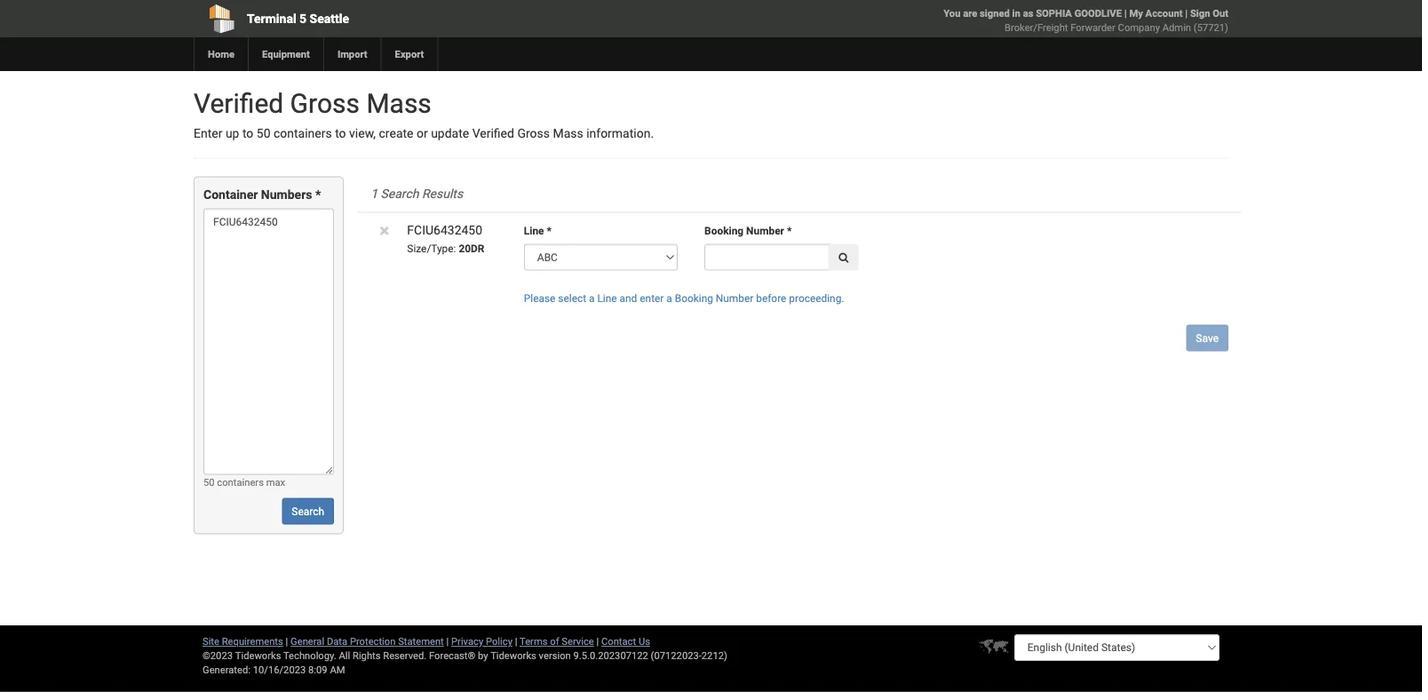 Task type: describe. For each thing, give the bounding box(es) containing it.
1 search results
[[371, 187, 463, 201]]

save button
[[1187, 325, 1229, 351]]

2 a from the left
[[667, 292, 672, 305]]

1 a from the left
[[589, 292, 595, 305]]

as
[[1023, 8, 1034, 19]]

update
[[431, 126, 469, 141]]

of
[[550, 636, 559, 647]]

before
[[756, 292, 787, 305]]

50 inside verified gross mass enter up to 50 containers to view, create or update verified gross mass information.
[[257, 126, 271, 141]]

0 vertical spatial booking
[[705, 225, 744, 237]]

data
[[327, 636, 348, 647]]

am
[[330, 664, 345, 676]]

select
[[558, 292, 587, 305]]

1 vertical spatial number
[[716, 292, 754, 305]]

container
[[203, 187, 258, 202]]

view,
[[349, 126, 376, 141]]

size/type:
[[407, 242, 456, 255]]

1
[[371, 187, 378, 201]]

account
[[1146, 8, 1183, 19]]

and
[[620, 292, 637, 305]]

verified gross mass enter up to 50 containers to view, create or update verified gross mass information.
[[194, 88, 654, 141]]

1 horizontal spatial line
[[598, 292, 617, 305]]

5
[[300, 11, 307, 26]]

sign
[[1191, 8, 1211, 19]]

2212)
[[702, 650, 728, 662]]

enter
[[194, 126, 223, 141]]

search inside 50 containers max search
[[292, 505, 324, 518]]

us
[[639, 636, 650, 647]]

* for container numbers *
[[315, 187, 321, 202]]

statement
[[398, 636, 444, 647]]

equipment link
[[248, 37, 323, 71]]

1 horizontal spatial verified
[[472, 126, 514, 141]]

9.5.0.202307122
[[574, 650, 649, 662]]

contact us link
[[602, 636, 650, 647]]

1 horizontal spatial search
[[381, 187, 419, 201]]

import link
[[323, 37, 381, 71]]

Booking Number * text field
[[705, 244, 830, 270]]

export
[[395, 48, 424, 60]]

broker/freight
[[1005, 22, 1068, 33]]

company
[[1118, 22, 1160, 33]]

create
[[379, 126, 414, 141]]

information.
[[587, 126, 654, 141]]

policy
[[486, 636, 513, 647]]

site requirements | general data protection statement | privacy policy | terms of service | contact us ©2023 tideworks technology. all rights reserved. forecast® by tideworks version 9.5.0.202307122 (07122023-2212) generated: 10/16/2023 8:09 am
[[203, 636, 728, 676]]

Container Numbers * text field
[[203, 208, 334, 475]]

×
[[380, 220, 389, 242]]

service
[[562, 636, 594, 647]]

version
[[539, 650, 571, 662]]

0 horizontal spatial gross
[[290, 88, 360, 119]]

goodlive
[[1075, 8, 1122, 19]]

forecast®
[[429, 650, 476, 662]]

| up forecast®
[[447, 636, 449, 647]]

terminal
[[247, 11, 296, 26]]

20dr
[[459, 242, 485, 255]]

home link
[[194, 37, 248, 71]]

my
[[1130, 8, 1143, 19]]

technology.
[[283, 650, 337, 662]]

50 inside 50 containers max search
[[203, 476, 215, 488]]

1 vertical spatial booking
[[675, 292, 713, 305]]

| left my
[[1125, 8, 1127, 19]]

enter
[[640, 292, 664, 305]]

* for booking number *
[[787, 225, 792, 237]]

home
[[208, 48, 235, 60]]

results
[[422, 187, 463, 201]]

| left general
[[286, 636, 288, 647]]

please
[[524, 292, 556, 305]]

sophia
[[1036, 8, 1072, 19]]

by
[[478, 650, 488, 662]]

fciu6432450 size/type: 20dr
[[407, 223, 485, 255]]

container numbers *
[[203, 187, 321, 202]]

signed
[[980, 8, 1010, 19]]

0 vertical spatial number
[[746, 225, 785, 237]]

reserved.
[[383, 650, 427, 662]]

50 containers max search
[[203, 476, 324, 518]]

0 horizontal spatial verified
[[194, 88, 284, 119]]

export link
[[381, 37, 438, 71]]

containers inside verified gross mass enter up to 50 containers to view, create or update verified gross mass information.
[[274, 126, 332, 141]]

privacy policy link
[[451, 636, 513, 647]]

0 horizontal spatial line
[[524, 225, 544, 237]]

| left the sign
[[1186, 8, 1188, 19]]

max
[[266, 476, 285, 488]]

protection
[[350, 636, 396, 647]]



Task type: vqa. For each thing, say whether or not it's contained in the screenshot.
T5
no



Task type: locate. For each thing, give the bounding box(es) containing it.
booking up booking number * text box
[[705, 225, 744, 237]]

*
[[315, 187, 321, 202], [547, 225, 552, 237], [787, 225, 792, 237]]

* right numbers
[[315, 187, 321, 202]]

mass up create
[[366, 88, 432, 119]]

* up please
[[547, 225, 552, 237]]

rights
[[353, 650, 381, 662]]

booking
[[705, 225, 744, 237], [675, 292, 713, 305]]

number up booking number * text box
[[746, 225, 785, 237]]

proceeding.
[[789, 292, 845, 305]]

| up tideworks
[[515, 636, 518, 647]]

©2023 tideworks
[[203, 650, 281, 662]]

0 horizontal spatial *
[[315, 187, 321, 202]]

terminal 5 seattle
[[247, 11, 349, 26]]

mass
[[366, 88, 432, 119], [553, 126, 584, 141]]

verified
[[194, 88, 284, 119], [472, 126, 514, 141]]

out
[[1213, 8, 1229, 19]]

import
[[338, 48, 368, 60]]

0 vertical spatial gross
[[290, 88, 360, 119]]

line
[[524, 225, 544, 237], [598, 292, 617, 305]]

1 vertical spatial containers
[[217, 476, 264, 488]]

you
[[944, 8, 961, 19]]

2 to from the left
[[335, 126, 346, 141]]

or
[[417, 126, 428, 141]]

1 to from the left
[[242, 126, 254, 141]]

containers left view, at the top left of the page
[[274, 126, 332, 141]]

search button
[[282, 498, 334, 525]]

line left "and"
[[598, 292, 617, 305]]

gross
[[290, 88, 360, 119], [517, 126, 550, 141]]

privacy
[[451, 636, 484, 647]]

requirements
[[222, 636, 283, 647]]

admin
[[1163, 22, 1192, 33]]

gross right update
[[517, 126, 550, 141]]

booking number *
[[705, 225, 792, 237]]

0 vertical spatial 50
[[257, 126, 271, 141]]

50 left max
[[203, 476, 215, 488]]

forwarder
[[1071, 22, 1116, 33]]

1 vertical spatial mass
[[553, 126, 584, 141]]

1 vertical spatial gross
[[517, 126, 550, 141]]

line *
[[524, 225, 552, 237]]

1 vertical spatial search
[[292, 505, 324, 518]]

to right up
[[242, 126, 254, 141]]

0 vertical spatial line
[[524, 225, 544, 237]]

mass left information.
[[553, 126, 584, 141]]

you are signed in as sophia goodlive | my account | sign out broker/freight forwarder company admin (57721)
[[944, 8, 1229, 33]]

0 horizontal spatial containers
[[217, 476, 264, 488]]

containers left max
[[217, 476, 264, 488]]

1 horizontal spatial *
[[547, 225, 552, 237]]

terminal 5 seattle link
[[194, 0, 609, 37]]

× button
[[380, 220, 389, 242]]

1 vertical spatial 50
[[203, 476, 215, 488]]

* up booking number * text box
[[787, 225, 792, 237]]

1 horizontal spatial mass
[[553, 126, 584, 141]]

are
[[963, 8, 978, 19]]

| up 9.5.0.202307122
[[597, 636, 599, 647]]

2 horizontal spatial *
[[787, 225, 792, 237]]

8:09
[[308, 664, 328, 676]]

terms of service link
[[520, 636, 594, 647]]

line up please
[[524, 225, 544, 237]]

search
[[381, 187, 419, 201], [292, 505, 324, 518]]

containers
[[274, 126, 332, 141], [217, 476, 264, 488]]

1 horizontal spatial a
[[667, 292, 672, 305]]

site
[[203, 636, 219, 647]]

50
[[257, 126, 271, 141], [203, 476, 215, 488]]

my account link
[[1130, 8, 1183, 19]]

fciu6432450
[[407, 223, 483, 238]]

save
[[1196, 332, 1219, 344]]

terms
[[520, 636, 548, 647]]

verified right update
[[472, 126, 514, 141]]

0 horizontal spatial a
[[589, 292, 595, 305]]

1 vertical spatial verified
[[472, 126, 514, 141]]

gross up view, at the top left of the page
[[290, 88, 360, 119]]

50 right up
[[257, 126, 271, 141]]

0 vertical spatial verified
[[194, 88, 284, 119]]

numbers
[[261, 187, 312, 202]]

sign out link
[[1191, 8, 1229, 19]]

number
[[746, 225, 785, 237], [716, 292, 754, 305]]

seattle
[[310, 11, 349, 26]]

search image
[[839, 251, 849, 262]]

10/16/2023
[[253, 664, 306, 676]]

0 horizontal spatial mass
[[366, 88, 432, 119]]

up
[[226, 126, 239, 141]]

to left view, at the top left of the page
[[335, 126, 346, 141]]

a right enter
[[667, 292, 672, 305]]

0 horizontal spatial 50
[[203, 476, 215, 488]]

1 horizontal spatial gross
[[517, 126, 550, 141]]

(07122023-
[[651, 650, 702, 662]]

equipment
[[262, 48, 310, 60]]

general
[[291, 636, 324, 647]]

site requirements link
[[203, 636, 283, 647]]

containers inside 50 containers max search
[[217, 476, 264, 488]]

1 horizontal spatial 50
[[257, 126, 271, 141]]

number left before
[[716, 292, 754, 305]]

0 vertical spatial search
[[381, 187, 419, 201]]

1 vertical spatial line
[[598, 292, 617, 305]]

booking right enter
[[675, 292, 713, 305]]

verified up up
[[194, 88, 284, 119]]

general data protection statement link
[[291, 636, 444, 647]]

a
[[589, 292, 595, 305], [667, 292, 672, 305]]

|
[[1125, 8, 1127, 19], [1186, 8, 1188, 19], [286, 636, 288, 647], [447, 636, 449, 647], [515, 636, 518, 647], [597, 636, 599, 647]]

(57721)
[[1194, 22, 1229, 33]]

in
[[1013, 8, 1021, 19]]

0 horizontal spatial to
[[242, 126, 254, 141]]

all
[[339, 650, 350, 662]]

1 horizontal spatial to
[[335, 126, 346, 141]]

generated:
[[203, 664, 251, 676]]

0 horizontal spatial search
[[292, 505, 324, 518]]

0 vertical spatial containers
[[274, 126, 332, 141]]

0 vertical spatial mass
[[366, 88, 432, 119]]

tideworks
[[491, 650, 537, 662]]

please select a line and enter a booking number before proceeding.
[[524, 292, 845, 305]]

1 horizontal spatial containers
[[274, 126, 332, 141]]

contact
[[602, 636, 636, 647]]

a right select
[[589, 292, 595, 305]]



